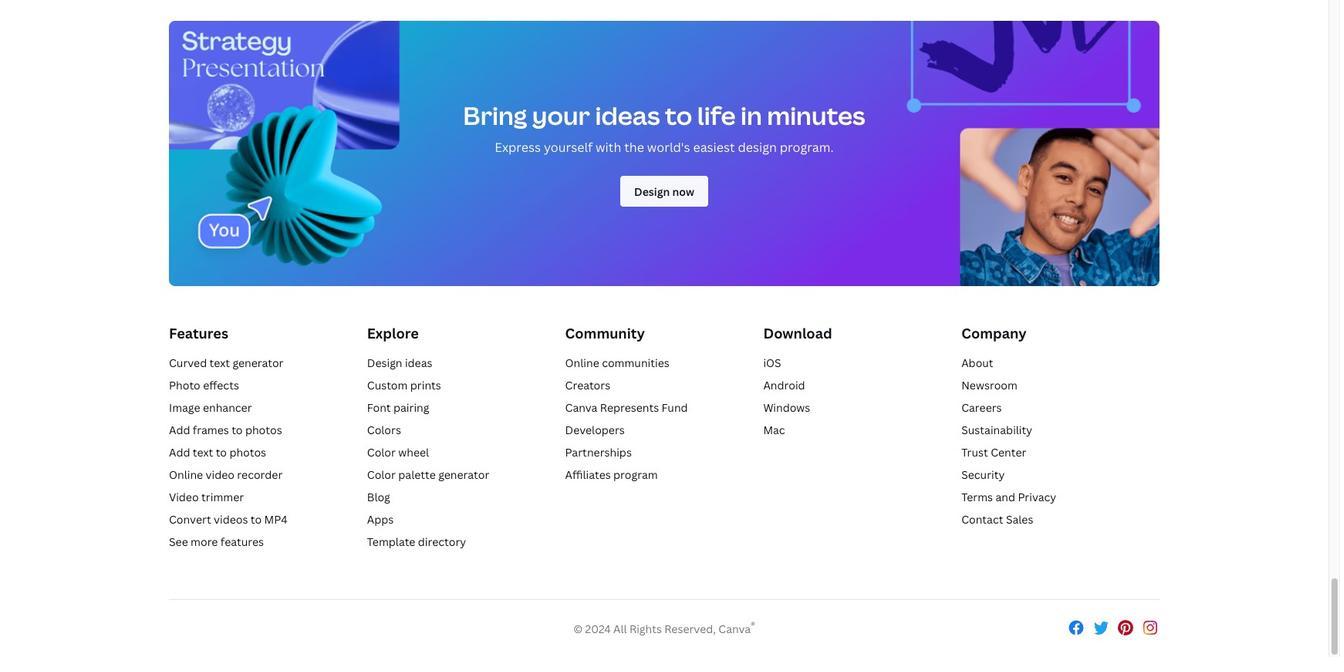 Task type: vqa. For each thing, say whether or not it's contained in the screenshot.
Terms And Privacy link
yes



Task type: locate. For each thing, give the bounding box(es) containing it.
android
[[763, 378, 805, 393]]

1 horizontal spatial online
[[565, 356, 599, 370]]

custom prints link
[[367, 378, 441, 393]]

reserved,
[[665, 622, 716, 637]]

prints
[[410, 378, 441, 393]]

0 vertical spatial online
[[565, 356, 599, 370]]

ideas
[[595, 99, 660, 132], [405, 356, 433, 370]]

and
[[996, 490, 1016, 505]]

security link
[[962, 468, 1005, 482]]

windows link
[[763, 400, 811, 415]]

0 vertical spatial color
[[367, 445, 396, 460]]

sales
[[1006, 512, 1034, 527]]

ios android windows mac
[[763, 356, 811, 437]]

add down "image" on the left bottom of the page
[[169, 423, 190, 437]]

text
[[210, 356, 230, 370], [193, 445, 213, 460]]

photo effects link
[[169, 378, 239, 393]]

online inside online communities creators canva represents fund developers partnerships affiliates program
[[565, 356, 599, 370]]

careers
[[962, 400, 1002, 415]]

about
[[962, 356, 994, 370]]

0 vertical spatial ideas
[[595, 99, 660, 132]]

design
[[738, 139, 777, 156]]

template directory link
[[367, 535, 466, 549]]

photos up the recorder
[[229, 445, 266, 460]]

color down colors link
[[367, 445, 396, 460]]

about newsroom careers sustainability trust center security terms and privacy contact sales
[[962, 356, 1057, 527]]

generator right palette
[[438, 468, 489, 482]]

partnerships link
[[565, 445, 632, 460]]

1 vertical spatial add
[[169, 445, 190, 460]]

to down enhancer
[[232, 423, 243, 437]]

font pairing link
[[367, 400, 429, 415]]

1 vertical spatial color
[[367, 468, 396, 482]]

to up world's
[[665, 99, 692, 132]]

canva right reserved,
[[719, 622, 751, 637]]

0 horizontal spatial generator
[[233, 356, 284, 370]]

online video recorder link
[[169, 468, 283, 482]]

1 horizontal spatial ideas
[[595, 99, 660, 132]]

0 horizontal spatial canva
[[565, 400, 598, 415]]

android link
[[763, 378, 805, 393]]

image
[[169, 400, 200, 415]]

1 vertical spatial ideas
[[405, 356, 433, 370]]

to inside bring your ideas to life in minutes express yourself with the world's easiest design program.
[[665, 99, 692, 132]]

ideas inside design ideas custom prints font pairing colors color wheel color palette generator blog apps template directory
[[405, 356, 433, 370]]

1 horizontal spatial generator
[[438, 468, 489, 482]]

custom
[[367, 378, 408, 393]]

blog
[[367, 490, 390, 505]]

video trimmer link
[[169, 490, 244, 505]]

features
[[221, 535, 264, 549]]

canva inside online communities creators canva represents fund developers partnerships affiliates program
[[565, 400, 598, 415]]

color up the blog
[[367, 468, 396, 482]]

developers
[[565, 423, 625, 437]]

sustainability link
[[962, 423, 1033, 437]]

1 horizontal spatial canva
[[719, 622, 751, 637]]

ideas up the
[[595, 99, 660, 132]]

color palette generator link
[[367, 468, 489, 482]]

your
[[532, 99, 590, 132]]

videos
[[214, 512, 248, 527]]

video
[[169, 490, 199, 505]]

ideas up prints
[[405, 356, 433, 370]]

blog link
[[367, 490, 390, 505]]

center
[[991, 445, 1027, 460]]

0 horizontal spatial ideas
[[405, 356, 433, 370]]

apps
[[367, 512, 394, 527]]

partnerships
[[565, 445, 632, 460]]

canva inside © 2024 all rights reserved, canva ®
[[719, 622, 751, 637]]

online up creators link
[[565, 356, 599, 370]]

text down frames
[[193, 445, 213, 460]]

online
[[565, 356, 599, 370], [169, 468, 203, 482]]

all
[[614, 622, 627, 637]]

pairing
[[393, 400, 429, 415]]

online inside curved text generator photo effects image enhancer add frames to photos add text to photos online video recorder video trimmer convert videos to mp4 see more features
[[169, 468, 203, 482]]

0 vertical spatial add
[[169, 423, 190, 437]]

ios
[[763, 356, 781, 370]]

world's
[[647, 139, 690, 156]]

1 vertical spatial online
[[169, 468, 203, 482]]

add text to photos link
[[169, 445, 266, 460]]

0 vertical spatial generator
[[233, 356, 284, 370]]

add
[[169, 423, 190, 437], [169, 445, 190, 460]]

see more features link
[[169, 535, 264, 549]]

© 2024 all rights reserved, canva ®
[[573, 620, 755, 637]]

enhancer
[[203, 400, 252, 415]]

0 vertical spatial canva
[[565, 400, 598, 415]]

generator up effects
[[233, 356, 284, 370]]

1 vertical spatial generator
[[438, 468, 489, 482]]

ios link
[[763, 356, 781, 370]]

1 color from the top
[[367, 445, 396, 460]]

with
[[596, 139, 621, 156]]

affiliates program link
[[565, 468, 658, 482]]

photos down enhancer
[[245, 423, 282, 437]]

terms and privacy link
[[962, 490, 1057, 505]]

canva down the creators
[[565, 400, 598, 415]]

life
[[697, 99, 736, 132]]

colors link
[[367, 423, 401, 437]]

0 horizontal spatial online
[[169, 468, 203, 482]]

photos
[[245, 423, 282, 437], [229, 445, 266, 460]]

recorder
[[237, 468, 283, 482]]

1 vertical spatial canva
[[719, 622, 751, 637]]

text up effects
[[210, 356, 230, 370]]

developers link
[[565, 423, 625, 437]]

add up "video"
[[169, 445, 190, 460]]

color
[[367, 445, 396, 460], [367, 468, 396, 482]]

in
[[741, 99, 762, 132]]

online up "video"
[[169, 468, 203, 482]]



Task type: describe. For each thing, give the bounding box(es) containing it.
easiest
[[693, 139, 735, 156]]

explore
[[367, 324, 419, 342]]

directory
[[418, 535, 466, 549]]

careers link
[[962, 400, 1002, 415]]

mp4
[[264, 512, 288, 527]]

convert
[[169, 512, 211, 527]]

0 vertical spatial text
[[210, 356, 230, 370]]

company
[[962, 324, 1027, 342]]

colors
[[367, 423, 401, 437]]

creators link
[[565, 378, 611, 393]]

effects
[[203, 378, 239, 393]]

windows
[[763, 400, 811, 415]]

frames
[[193, 423, 229, 437]]

video
[[206, 468, 235, 482]]

add frames to photos link
[[169, 423, 282, 437]]

curved
[[169, 356, 207, 370]]

ideas inside bring your ideas to life in minutes express yourself with the world's easiest design program.
[[595, 99, 660, 132]]

template
[[367, 535, 415, 549]]

trust center link
[[962, 445, 1027, 460]]

canva represents fund link
[[565, 400, 688, 415]]

trimmer
[[201, 490, 244, 505]]

program
[[614, 468, 658, 482]]

program.
[[780, 139, 834, 156]]

2024
[[585, 622, 611, 637]]

color wheel link
[[367, 445, 429, 460]]

bring
[[463, 99, 527, 132]]

convert videos to mp4 link
[[169, 512, 288, 527]]

bring your ideas to life in minutes express yourself with the world's easiest design program.
[[463, 99, 866, 156]]

features
[[169, 324, 228, 342]]

contact
[[962, 512, 1004, 527]]

security
[[962, 468, 1005, 482]]

newsroom
[[962, 378, 1018, 393]]

generator inside design ideas custom prints font pairing colors color wheel color palette generator blog apps template directory
[[438, 468, 489, 482]]

creators
[[565, 378, 611, 393]]

wheel
[[398, 445, 429, 460]]

about link
[[962, 356, 994, 370]]

see
[[169, 535, 188, 549]]

trust
[[962, 445, 988, 460]]

design
[[367, 356, 402, 370]]

image enhancer link
[[169, 400, 252, 415]]

2 add from the top
[[169, 445, 190, 460]]

mac link
[[763, 423, 785, 437]]

express
[[495, 139, 541, 156]]

font
[[367, 400, 391, 415]]

palette
[[398, 468, 436, 482]]

minutes
[[767, 99, 866, 132]]

1 add from the top
[[169, 423, 190, 437]]

community
[[565, 324, 645, 342]]

rights
[[630, 622, 662, 637]]

terms
[[962, 490, 993, 505]]

represents
[[600, 400, 659, 415]]

affiliates
[[565, 468, 611, 482]]

online communities creators canva represents fund developers partnerships affiliates program
[[565, 356, 688, 482]]

2 color from the top
[[367, 468, 396, 482]]

®
[[751, 620, 755, 632]]

0 vertical spatial photos
[[245, 423, 282, 437]]

©
[[573, 622, 583, 637]]

yourself
[[544, 139, 593, 156]]

fund
[[662, 400, 688, 415]]

1 vertical spatial text
[[193, 445, 213, 460]]

curved text generator link
[[169, 356, 284, 370]]

sustainability
[[962, 423, 1033, 437]]

communities
[[602, 356, 670, 370]]

to left mp4
[[251, 512, 262, 527]]

online communities link
[[565, 356, 670, 370]]

mac
[[763, 423, 785, 437]]

design ideas link
[[367, 356, 433, 370]]

design ideas custom prints font pairing colors color wheel color palette generator blog apps template directory
[[367, 356, 489, 549]]

photo
[[169, 378, 200, 393]]

privacy
[[1018, 490, 1057, 505]]

the
[[624, 139, 644, 156]]

1 vertical spatial photos
[[229, 445, 266, 460]]

newsroom link
[[962, 378, 1018, 393]]

generator inside curved text generator photo effects image enhancer add frames to photos add text to photos online video recorder video trimmer convert videos to mp4 see more features
[[233, 356, 284, 370]]

to up video
[[216, 445, 227, 460]]



